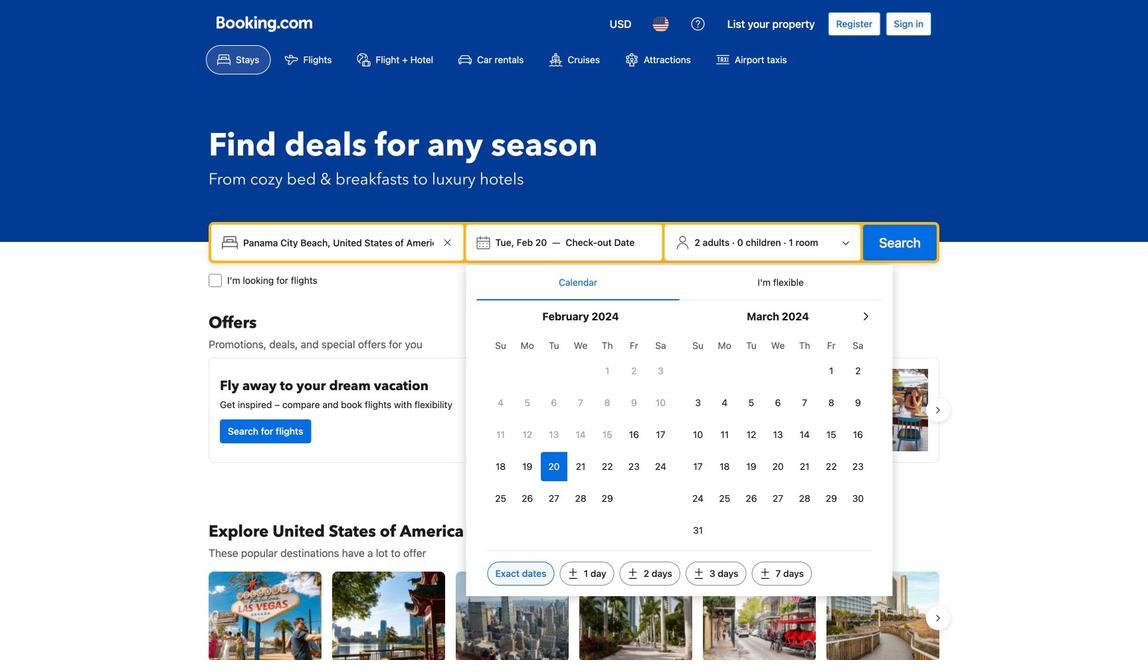 Task type: locate. For each thing, give the bounding box(es) containing it.
22 March 2024 checkbox
[[818, 452, 845, 481]]

27 February 2024 checkbox
[[541, 484, 568, 513]]

6 February 2024 checkbox
[[541, 388, 568, 417]]

1 February 2024 checkbox
[[594, 356, 621, 386]]

region
[[198, 352, 951, 468], [198, 566, 951, 660]]

0 horizontal spatial grid
[[488, 332, 674, 513]]

15 March 2024 checkbox
[[818, 420, 845, 449]]

21 February 2024 checkbox
[[568, 452, 594, 481]]

21 March 2024 checkbox
[[792, 452, 818, 481]]

29 February 2024 checkbox
[[594, 484, 621, 513]]

12 March 2024 checkbox
[[738, 420, 765, 449]]

12 February 2024 checkbox
[[514, 420, 541, 449]]

cell
[[541, 449, 568, 481]]

2 February 2024 checkbox
[[621, 356, 648, 386]]

1 horizontal spatial grid
[[685, 332, 872, 545]]

5 February 2024 checkbox
[[514, 388, 541, 417]]

28 March 2024 checkbox
[[792, 484, 818, 513]]

20 March 2024 checkbox
[[765, 452, 792, 481]]

1 March 2024 checkbox
[[818, 356, 845, 386]]

19 February 2024 checkbox
[[514, 452, 541, 481]]

grid
[[488, 332, 674, 513], [685, 332, 872, 545]]

7 February 2024 checkbox
[[568, 388, 594, 417]]

0 vertical spatial region
[[198, 352, 951, 468]]

progress bar
[[561, 473, 588, 479]]

4 March 2024 checkbox
[[712, 388, 738, 417]]

17 February 2024 checkbox
[[648, 420, 674, 449]]

15 February 2024 checkbox
[[594, 420, 621, 449]]

3 March 2024 checkbox
[[685, 388, 712, 417]]

19 March 2024 checkbox
[[738, 452, 765, 481]]

11 March 2024 checkbox
[[712, 420, 738, 449]]

tab list
[[477, 265, 882, 301]]

2 region from the top
[[198, 566, 951, 660]]

1 vertical spatial region
[[198, 566, 951, 660]]

26 March 2024 checkbox
[[738, 484, 765, 513]]

main content
[[198, 312, 951, 660]]

fly away to your dream vacation image
[[475, 369, 558, 451]]

20 February 2024 checkbox
[[541, 452, 568, 481]]

10 February 2024 checkbox
[[648, 388, 674, 417]]

1 grid from the left
[[488, 332, 674, 513]]

7 March 2024 checkbox
[[792, 388, 818, 417]]

11 February 2024 checkbox
[[488, 420, 514, 449]]

26 February 2024 checkbox
[[514, 484, 541, 513]]

2 grid from the left
[[685, 332, 872, 545]]

6 March 2024 checkbox
[[765, 388, 792, 417]]

9 March 2024 checkbox
[[845, 388, 872, 417]]

28 February 2024 checkbox
[[568, 484, 594, 513]]



Task type: describe. For each thing, give the bounding box(es) containing it.
8 February 2024 checkbox
[[594, 388, 621, 417]]

cell inside grid
[[541, 449, 568, 481]]

18 February 2024 checkbox
[[488, 452, 514, 481]]

30 March 2024 checkbox
[[845, 484, 872, 513]]

16 March 2024 checkbox
[[845, 420, 872, 449]]

3 February 2024 checkbox
[[648, 356, 674, 386]]

2 March 2024 checkbox
[[845, 356, 872, 386]]

23 February 2024 checkbox
[[621, 452, 648, 481]]

18 March 2024 checkbox
[[712, 452, 738, 481]]

17 March 2024 checkbox
[[685, 452, 712, 481]]

take your longest vacation yet image
[[846, 369, 929, 451]]

27 March 2024 checkbox
[[765, 484, 792, 513]]

14 February 2024 checkbox
[[568, 420, 594, 449]]

25 March 2024 checkbox
[[712, 484, 738, 513]]

10 March 2024 checkbox
[[685, 420, 712, 449]]

24 March 2024 checkbox
[[685, 484, 712, 513]]

23 March 2024 checkbox
[[845, 452, 872, 481]]

13 March 2024 checkbox
[[765, 420, 792, 449]]

8 March 2024 checkbox
[[818, 388, 845, 417]]

4 February 2024 checkbox
[[488, 388, 514, 417]]

24 February 2024 checkbox
[[648, 452, 674, 481]]

29 March 2024 checkbox
[[818, 484, 845, 513]]

14 March 2024 checkbox
[[792, 420, 818, 449]]

Where are you going? field
[[238, 231, 440, 255]]

5 March 2024 checkbox
[[738, 388, 765, 417]]

31 March 2024 checkbox
[[685, 516, 712, 545]]

booking.com image
[[217, 16, 312, 32]]

13 February 2024 checkbox
[[541, 420, 568, 449]]

1 region from the top
[[198, 352, 951, 468]]

9 February 2024 checkbox
[[621, 388, 648, 417]]

25 February 2024 checkbox
[[488, 484, 514, 513]]

22 February 2024 checkbox
[[594, 452, 621, 481]]

16 February 2024 checkbox
[[621, 420, 648, 449]]



Task type: vqa. For each thing, say whether or not it's contained in the screenshot.
the 204
no



